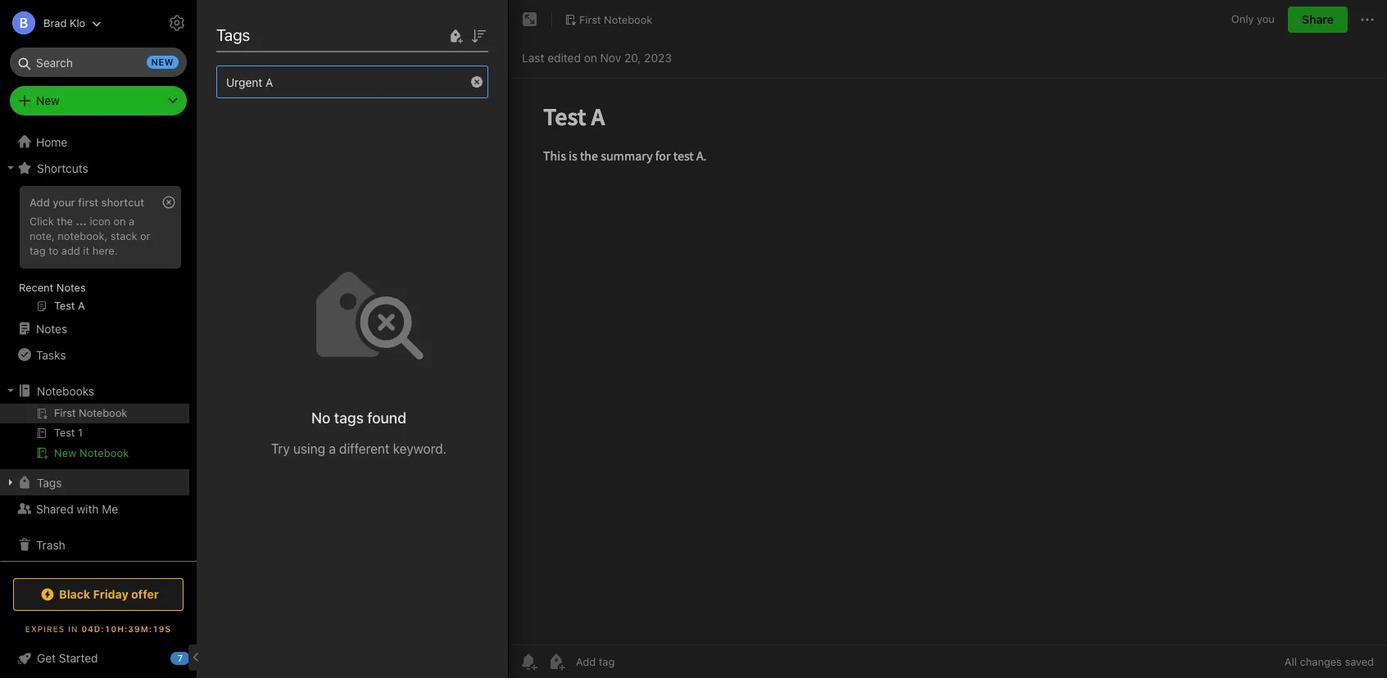 Task type: vqa. For each thing, say whether or not it's contained in the screenshot.
the Test A 'Button'
yes



Task type: describe. For each thing, give the bounding box(es) containing it.
tags inside tags button
[[37, 476, 62, 490]]

add your first shortcut
[[30, 196, 144, 209]]

click the ...
[[30, 215, 87, 228]]

add
[[30, 196, 50, 209]]

shared with me link
[[0, 496, 189, 522]]

only
[[1232, 12, 1254, 26]]

shared
[[36, 502, 74, 516]]

share
[[1302, 12, 1334, 26]]

test
[[218, 94, 241, 108]]

...
[[76, 215, 87, 228]]

2023
[[644, 50, 672, 64]]

edited
[[548, 50, 581, 64]]

friday
[[93, 588, 128, 602]]

here.
[[92, 244, 118, 257]]

on inside note window element
[[584, 50, 597, 64]]

add a reminder image
[[519, 652, 539, 672]]

Sort field
[[469, 25, 489, 46]]

Find tags… text field
[[217, 71, 466, 93]]

started
[[59, 652, 98, 666]]

0 horizontal spatial first
[[236, 16, 270, 35]]

to
[[48, 244, 58, 257]]

new
[[151, 57, 174, 67]]

last edited on nov 20, 2023
[[522, 50, 672, 64]]

new notebook group
[[0, 404, 189, 470]]

trash link
[[0, 532, 189, 558]]

found
[[367, 409, 407, 427]]

1 note
[[216, 51, 248, 65]]

expires
[[25, 625, 65, 634]]

brad
[[43, 16, 67, 29]]

settings image
[[167, 13, 187, 33]]

recent
[[19, 281, 54, 294]]

or
[[140, 229, 150, 243]]

notebooks link
[[0, 378, 189, 404]]

1
[[216, 51, 222, 65]]

Note Editor text field
[[509, 79, 1388, 645]]

0 vertical spatial tags
[[216, 25, 250, 44]]

click
[[30, 215, 54, 228]]

a for no tags found
[[329, 441, 336, 456]]

home link
[[0, 129, 197, 155]]

tasks
[[36, 348, 66, 362]]

new for new
[[36, 93, 60, 107]]

04d:10h:39m:19s
[[82, 625, 171, 634]]

note window element
[[509, 0, 1388, 679]]

tags button
[[0, 470, 189, 496]]

first inside button
[[579, 13, 601, 26]]

home
[[36, 135, 67, 149]]

0 horizontal spatial first notebook
[[236, 16, 349, 35]]

klo
[[70, 16, 85, 29]]

new button
[[10, 86, 187, 116]]

first
[[78, 196, 99, 209]]

expires in 04d:10h:39m:19s
[[25, 625, 171, 634]]

try
[[271, 441, 290, 456]]

black friday offer
[[59, 588, 159, 602]]

notebooks
[[37, 384, 94, 398]]

changes
[[1300, 656, 1342, 669]]

new for new notebook
[[54, 447, 77, 460]]

Account field
[[0, 7, 102, 39]]

create new tag image
[[446, 26, 466, 46]]

a
[[244, 94, 252, 108]]



Task type: locate. For each thing, give the bounding box(es) containing it.
notebook up find tags… "text field"
[[274, 16, 349, 35]]

new inside popup button
[[36, 93, 60, 107]]

new inside button
[[54, 447, 77, 460]]

shortcut
[[101, 196, 144, 209]]

notebook,
[[58, 229, 108, 243]]

recent notes
[[19, 281, 86, 294]]

no tags found
[[311, 409, 407, 427]]

notebook inside button
[[604, 13, 653, 26]]

1 horizontal spatial a
[[329, 441, 336, 456]]

0 vertical spatial notes
[[56, 281, 86, 294]]

0 horizontal spatial notebook
[[80, 447, 129, 460]]

sort options image
[[469, 26, 489, 46]]

trash
[[36, 538, 65, 552]]

share button
[[1288, 7, 1348, 33]]

it
[[83, 244, 89, 257]]

using
[[293, 441, 325, 456]]

0 horizontal spatial on
[[113, 215, 126, 228]]

add tag image
[[547, 652, 566, 672]]

offer
[[131, 588, 159, 602]]

note,
[[30, 229, 55, 243]]

the
[[57, 215, 73, 228]]

first notebook inside first notebook button
[[579, 13, 653, 26]]

first up last edited on nov 20, 2023
[[579, 13, 601, 26]]

try using a different keyword.
[[271, 441, 447, 456]]

black
[[59, 588, 90, 602]]

0 vertical spatial new
[[36, 93, 60, 107]]

1 horizontal spatial tags
[[216, 25, 250, 44]]

0 vertical spatial on
[[584, 50, 597, 64]]

group
[[0, 181, 189, 322]]

me
[[102, 502, 118, 516]]

new up home
[[36, 93, 60, 107]]

black friday offer button
[[13, 579, 184, 611]]

get started
[[37, 652, 98, 666]]

expand tags image
[[4, 476, 17, 489]]

tasks button
[[0, 342, 189, 368]]

0 horizontal spatial tags
[[37, 476, 62, 490]]

1 vertical spatial new
[[54, 447, 77, 460]]

icon
[[90, 215, 111, 228]]

new notebook button
[[0, 443, 189, 463]]

a
[[129, 215, 135, 228], [329, 441, 336, 456]]

notebook up tags button
[[80, 447, 129, 460]]

1 vertical spatial tags
[[37, 476, 62, 490]]

20,
[[625, 50, 641, 64]]

get
[[37, 652, 56, 666]]

tree containing home
[[0, 129, 197, 568]]

1 horizontal spatial notebook
[[274, 16, 349, 35]]

all
[[1285, 656, 1297, 669]]

expand notebooks image
[[4, 384, 17, 398]]

last
[[522, 50, 545, 64]]

Search text field
[[21, 48, 175, 77]]

1 vertical spatial a
[[329, 441, 336, 456]]

different
[[339, 441, 390, 456]]

0 vertical spatial a
[[129, 215, 135, 228]]

first notebook
[[579, 13, 653, 26], [236, 16, 349, 35]]

notebook inside button
[[80, 447, 129, 460]]

notes inside group
[[56, 281, 86, 294]]

a up stack
[[129, 215, 135, 228]]

first notebook up nov
[[579, 13, 653, 26]]

brad klo
[[43, 16, 85, 29]]

Help and Learning task checklist field
[[0, 646, 197, 672]]

only you
[[1232, 12, 1275, 26]]

test a button
[[197, 79, 508, 177]]

add
[[61, 244, 80, 257]]

tags
[[334, 409, 364, 427]]

notebook up 20,
[[604, 13, 653, 26]]

0 horizontal spatial a
[[129, 215, 135, 228]]

new
[[36, 93, 60, 107], [54, 447, 77, 460]]

1 horizontal spatial first notebook
[[579, 13, 653, 26]]

1 vertical spatial on
[[113, 215, 126, 228]]

first notebook up note
[[236, 16, 349, 35]]

notes
[[56, 281, 86, 294], [36, 322, 67, 336]]

first
[[579, 13, 601, 26], [236, 16, 270, 35]]

new search field
[[21, 48, 179, 77]]

notebook for first notebook button in the left top of the page
[[604, 13, 653, 26]]

2 horizontal spatial notebook
[[604, 13, 653, 26]]

your
[[53, 196, 75, 209]]

expand note image
[[520, 10, 540, 30]]

first up note
[[236, 16, 270, 35]]

first notebook button
[[559, 8, 658, 31]]

1 horizontal spatial first
[[579, 13, 601, 26]]

1 vertical spatial notes
[[36, 322, 67, 336]]

shortcuts
[[37, 161, 88, 175]]

tag
[[30, 244, 46, 257]]

notes right recent
[[56, 281, 86, 294]]

note
[[225, 51, 248, 65]]

with
[[77, 502, 99, 516]]

notebook for new notebook button
[[80, 447, 129, 460]]

on
[[584, 50, 597, 64], [113, 215, 126, 228]]

tags up 1 note
[[216, 25, 250, 44]]

new notebook
[[54, 447, 129, 460]]

on up stack
[[113, 215, 126, 228]]

no
[[311, 409, 331, 427]]

a inside icon on a note, notebook, stack or tag to add it here.
[[129, 215, 135, 228]]

saved
[[1345, 656, 1375, 669]]

notes link
[[0, 316, 189, 342]]

keyword.
[[393, 441, 447, 456]]

tags up shared
[[37, 476, 62, 490]]

1 horizontal spatial on
[[584, 50, 597, 64]]

shortcuts button
[[0, 155, 189, 181]]

7
[[178, 653, 183, 664]]

cell
[[0, 404, 189, 424]]

stack
[[111, 229, 137, 243]]

group containing add your first shortcut
[[0, 181, 189, 322]]

tree
[[0, 129, 197, 568]]

in
[[68, 625, 78, 634]]

test a
[[218, 94, 252, 108]]

nov
[[601, 50, 621, 64]]

on left nov
[[584, 50, 597, 64]]

all changes saved
[[1285, 656, 1375, 669]]

a right "using"
[[329, 441, 336, 456]]

icon on a note, notebook, stack or tag to add it here.
[[30, 215, 150, 257]]

new up tags button
[[54, 447, 77, 460]]

shared with me
[[36, 502, 118, 516]]

notes up tasks
[[36, 322, 67, 336]]

notebook
[[604, 13, 653, 26], [274, 16, 349, 35], [80, 447, 129, 460]]

you
[[1257, 12, 1275, 26]]

on inside icon on a note, notebook, stack or tag to add it here.
[[113, 215, 126, 228]]

tags
[[216, 25, 250, 44], [37, 476, 62, 490]]

click to collapse image
[[191, 648, 203, 668]]

a for ...
[[129, 215, 135, 228]]



